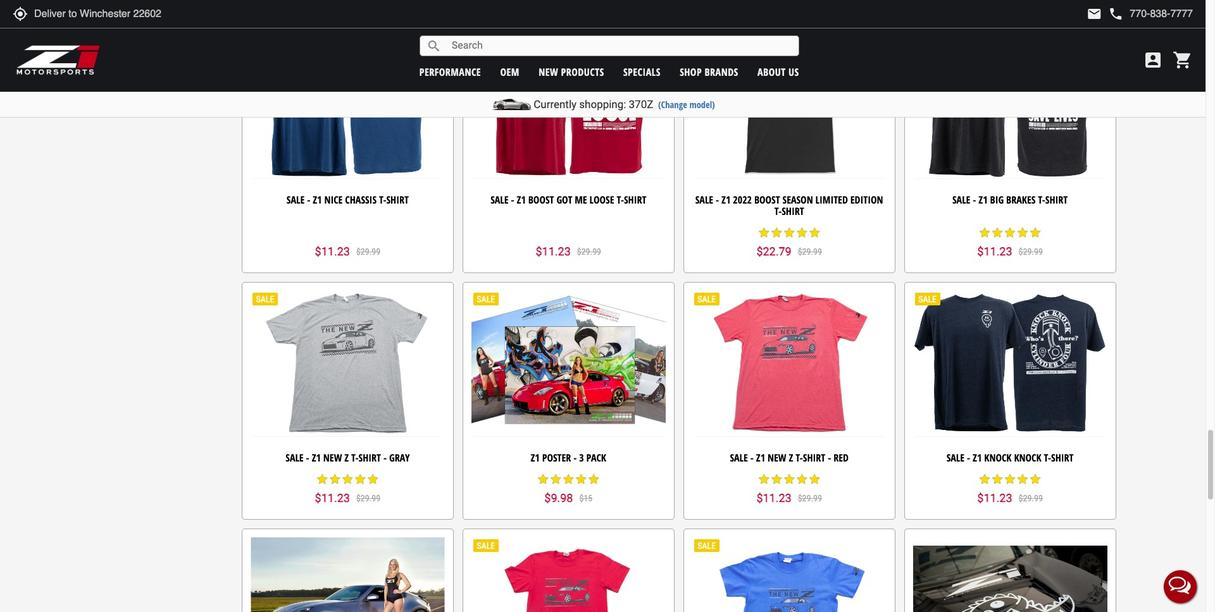 Task type: vqa. For each thing, say whether or not it's contained in the screenshot.
&
no



Task type: describe. For each thing, give the bounding box(es) containing it.
sale for sale - z1 new z t-shirt - red
[[730, 451, 748, 465]]

poster
[[543, 451, 571, 465]]

$29.99 for sale - z1 big brakes t-shirt
[[1019, 247, 1043, 257]]

loose
[[590, 193, 615, 207]]

pack
[[587, 451, 607, 465]]

z1 for sale - z1 2022 boost season limited edition t-shirt
[[722, 193, 731, 207]]

z for red
[[789, 451, 794, 465]]

shirt for sale - z1 new z t-shirt - gray
[[359, 451, 381, 465]]

$29.99 for sale - z1 new z t-shirt - gray
[[356, 494, 381, 504]]

boost inside sale - z1 2022 boost season limited edition t-shirt
[[755, 193, 781, 207]]

z1 for sale - z1 knock knock t-shirt
[[973, 451, 982, 465]]

got
[[557, 193, 573, 207]]

model)
[[690, 99, 715, 111]]

- for sale - z1 knock knock t-shirt
[[968, 451, 971, 465]]

sale - z1 new z t-shirt - gray
[[286, 451, 410, 465]]

oem link
[[501, 65, 520, 79]]

$11.23 down the nice
[[315, 245, 350, 258]]

shopping_cart
[[1173, 50, 1194, 70]]

star star star star star $11.23 $29.99 for sale - z1 big brakes t-shirt
[[978, 227, 1043, 258]]

shirt for sale - z1 nice chassis t-shirt
[[387, 193, 409, 207]]

sale for sale - z1 boost got me loose t-shirt
[[491, 193, 509, 207]]

about
[[758, 65, 786, 79]]

shop
[[680, 65, 702, 79]]

limited
[[816, 193, 848, 207]]

shop brands
[[680, 65, 739, 79]]

3
[[580, 451, 584, 465]]

phone
[[1109, 6, 1124, 22]]

$11.23 for sale - z1 big brakes t-shirt
[[978, 245, 1013, 258]]

sale for sale - z1 knock knock t-shirt
[[947, 451, 965, 465]]

$22.79
[[757, 245, 792, 258]]

z1 poster - 3 pack
[[531, 451, 607, 465]]

sale - z1 2022 boost season limited edition t-shirt
[[696, 193, 884, 218]]

$11.23 for sale - z1 new z t-shirt - gray
[[315, 492, 350, 505]]

- for sale - z1 new z t-shirt - red
[[751, 451, 754, 465]]

star star star star star $9.98 $15
[[537, 474, 600, 505]]

gray
[[389, 451, 410, 465]]

z1 for sale - z1 boost got me loose t-shirt
[[517, 193, 526, 207]]

mail phone
[[1087, 6, 1124, 22]]

z for gray
[[345, 451, 349, 465]]

new for sale - z1 new z t-shirt - red
[[768, 451, 787, 465]]

performance
[[420, 65, 481, 79]]

sale - z1 new z t-shirt - red
[[730, 451, 849, 465]]

(change model) link
[[658, 99, 715, 111]]

shop brands link
[[680, 65, 739, 79]]

$29.99 for sale - z1 knock knock t-shirt
[[1019, 494, 1043, 504]]

sale for sale - z1 big brakes t-shirt
[[953, 193, 971, 207]]

$11.23 $29.99 for got
[[536, 245, 602, 258]]

- for sale - z1 big brakes t-shirt
[[973, 193, 977, 207]]

z1 for sale - z1 nice chassis t-shirt
[[313, 193, 322, 207]]

- for sale - z1 boost got me loose t-shirt
[[511, 193, 515, 207]]

- for sale - z1 2022 boost season limited edition t-shirt
[[716, 193, 719, 207]]

Search search field
[[442, 36, 799, 56]]

z1 motorsports logo image
[[16, 44, 101, 76]]

- for sale - z1 nice chassis t-shirt
[[307, 193, 310, 207]]

my_location
[[13, 6, 28, 22]]

$11.23 for sale - z1 knock knock t-shirt
[[978, 492, 1013, 505]]

1 boost from the left
[[529, 193, 554, 207]]

chassis
[[345, 193, 377, 207]]

t- for sale - z1 nice chassis t-shirt
[[379, 193, 387, 207]]

shopping_cart link
[[1170, 50, 1194, 70]]

$11.23 down got
[[536, 245, 571, 258]]

sale - z1 big brakes t-shirt
[[953, 193, 1068, 207]]

brakes
[[1007, 193, 1036, 207]]

$15
[[580, 494, 593, 504]]

mail
[[1087, 6, 1103, 22]]

me
[[575, 193, 587, 207]]

new for sale - z1 new z t-shirt - gray
[[323, 451, 342, 465]]

us
[[789, 65, 800, 79]]

t- for sale - z1 new z t-shirt - red
[[796, 451, 803, 465]]

sale - z1 knock knock t-shirt
[[947, 451, 1074, 465]]

currently
[[534, 98, 577, 111]]



Task type: locate. For each thing, give the bounding box(es) containing it.
$11.23 $29.99 down the sale - z1 boost got me loose t-shirt
[[536, 245, 602, 258]]

$11.23 down sale - z1 knock knock t-shirt
[[978, 492, 1013, 505]]

0 horizontal spatial $11.23 $29.99
[[315, 245, 381, 258]]

2 new from the left
[[768, 451, 787, 465]]

z1 for sale - z1 new z t-shirt - red
[[757, 451, 766, 465]]

star star star star star $11.23 $29.99 down sale - z1 knock knock t-shirt
[[978, 474, 1043, 505]]

$29.99
[[356, 247, 381, 257], [577, 247, 602, 257], [798, 247, 823, 257], [1019, 247, 1043, 257], [356, 494, 381, 504], [798, 494, 823, 504], [1019, 494, 1043, 504]]

star star star star star $11.23 $29.99 for sale - z1 knock knock t-shirt
[[978, 474, 1043, 505]]

star star star star star $11.23 $29.99 down the 'sale - z1 big brakes t-shirt'
[[978, 227, 1043, 258]]

specials
[[624, 65, 661, 79]]

sale inside sale - z1 2022 boost season limited edition t-shirt
[[696, 193, 714, 207]]

1 horizontal spatial new
[[768, 451, 787, 465]]

t- for sale - z1 new z t-shirt - gray
[[352, 451, 359, 465]]

0 horizontal spatial knock
[[985, 451, 1012, 465]]

brands
[[705, 65, 739, 79]]

new products
[[539, 65, 605, 79]]

$11.23 $29.99 for chassis
[[315, 245, 381, 258]]

$11.23 for sale - z1 new z t-shirt - red
[[757, 492, 792, 505]]

sale - z1 boost got me loose t-shirt
[[491, 193, 647, 207]]

big
[[991, 193, 1004, 207]]

z1 inside sale - z1 2022 boost season limited edition t-shirt
[[722, 193, 731, 207]]

0 horizontal spatial boost
[[529, 193, 554, 207]]

$11.23
[[315, 245, 350, 258], [536, 245, 571, 258], [978, 245, 1013, 258], [315, 492, 350, 505], [757, 492, 792, 505], [978, 492, 1013, 505]]

account_box link
[[1140, 50, 1167, 70]]

shopping:
[[580, 98, 627, 111]]

370z
[[629, 98, 654, 111]]

currently shopping: 370z (change model)
[[534, 98, 715, 111]]

phone link
[[1109, 6, 1194, 22]]

t- for sale - z1 knock knock t-shirt
[[1045, 451, 1052, 465]]

1 horizontal spatial knock
[[1015, 451, 1042, 465]]

sale for sale - z1 2022 boost season limited edition t-shirt
[[696, 193, 714, 207]]

$11.23 down big
[[978, 245, 1013, 258]]

boost left got
[[529, 193, 554, 207]]

about us
[[758, 65, 800, 79]]

z1 for sale - z1 big brakes t-shirt
[[979, 193, 988, 207]]

2022
[[733, 193, 752, 207]]

star star star star star $11.23 $29.99 for sale - z1 new z t-shirt - gray
[[315, 474, 381, 505]]

0 horizontal spatial z
[[345, 451, 349, 465]]

z
[[345, 451, 349, 465], [789, 451, 794, 465]]

$29.99 for sale - z1 2022 boost season limited edition t-shirt
[[798, 247, 823, 257]]

-
[[307, 193, 310, 207], [511, 193, 515, 207], [716, 193, 719, 207], [973, 193, 977, 207], [306, 451, 309, 465], [384, 451, 387, 465], [574, 451, 577, 465], [751, 451, 754, 465], [828, 451, 832, 465], [968, 451, 971, 465]]

products
[[561, 65, 605, 79]]

$29.99 down me
[[577, 247, 602, 257]]

$29.99 down chassis
[[356, 247, 381, 257]]

2 boost from the left
[[755, 193, 781, 207]]

boost
[[529, 193, 554, 207], [755, 193, 781, 207]]

1 knock from the left
[[985, 451, 1012, 465]]

edition
[[851, 193, 884, 207]]

shirt
[[387, 193, 409, 207], [624, 193, 647, 207], [1046, 193, 1068, 207], [782, 204, 805, 218], [359, 451, 381, 465], [803, 451, 826, 465], [1052, 451, 1074, 465]]

star star star star star $11.23 $29.99
[[978, 227, 1043, 258], [315, 474, 381, 505], [757, 474, 823, 505], [978, 474, 1043, 505]]

search
[[427, 38, 442, 54]]

- inside sale - z1 2022 boost season limited edition t-shirt
[[716, 193, 719, 207]]

$29.99 right $22.79
[[798, 247, 823, 257]]

1 horizontal spatial $11.23 $29.99
[[536, 245, 602, 258]]

account_box
[[1144, 50, 1164, 70]]

2 z from the left
[[789, 451, 794, 465]]

t-
[[379, 193, 387, 207], [617, 193, 624, 207], [1039, 193, 1046, 207], [775, 204, 782, 218], [352, 451, 359, 465], [796, 451, 803, 465], [1045, 451, 1052, 465]]

star star star star star $11.23 $29.99 down sale - z1 new z t-shirt - red
[[757, 474, 823, 505]]

new
[[539, 65, 559, 79]]

z left gray
[[345, 451, 349, 465]]

1 horizontal spatial boost
[[755, 193, 781, 207]]

$29.99 down sale - z1 new z t-shirt - red
[[798, 494, 823, 504]]

shirt for sale - z1 knock knock t-shirt
[[1052, 451, 1074, 465]]

t- for sale - z1 big brakes t-shirt
[[1039, 193, 1046, 207]]

shirt for sale - z1 big brakes t-shirt
[[1046, 193, 1068, 207]]

$11.23 $29.99 down sale - z1 nice chassis t-shirt on the top left
[[315, 245, 381, 258]]

1 z from the left
[[345, 451, 349, 465]]

new
[[323, 451, 342, 465], [768, 451, 787, 465]]

oem
[[501, 65, 520, 79]]

star
[[758, 227, 771, 240], [771, 227, 783, 240], [783, 227, 796, 240], [796, 227, 809, 240], [809, 227, 821, 240], [979, 227, 992, 240], [992, 227, 1004, 240], [1004, 227, 1017, 240], [1017, 227, 1030, 240], [1030, 227, 1042, 240], [316, 474, 329, 487], [329, 474, 342, 487], [342, 474, 354, 487], [354, 474, 367, 487], [367, 474, 380, 487], [537, 474, 550, 487], [550, 474, 562, 487], [562, 474, 575, 487], [575, 474, 588, 487], [588, 474, 600, 487], [758, 474, 771, 487], [771, 474, 783, 487], [783, 474, 796, 487], [796, 474, 809, 487], [809, 474, 821, 487], [979, 474, 992, 487], [992, 474, 1004, 487], [1004, 474, 1017, 487], [1017, 474, 1030, 487], [1030, 474, 1042, 487]]

- for sale - z1 new z t-shirt - gray
[[306, 451, 309, 465]]

about us link
[[758, 65, 800, 79]]

0 horizontal spatial new
[[323, 451, 342, 465]]

$29.99 inside 'star star star star star $22.79 $29.99'
[[798, 247, 823, 257]]

shirt for sale - z1 new z t-shirt - red
[[803, 451, 826, 465]]

$11.23 down sale - z1 new z t-shirt - gray
[[315, 492, 350, 505]]

new products link
[[539, 65, 605, 79]]

sale - z1 nice chassis t-shirt
[[287, 193, 409, 207]]

$9.98
[[545, 492, 573, 505]]

(change
[[658, 99, 688, 111]]

2 $11.23 $29.99 from the left
[[536, 245, 602, 258]]

$11.23 $29.99
[[315, 245, 381, 258], [536, 245, 602, 258]]

1 $11.23 $29.99 from the left
[[315, 245, 381, 258]]

specials link
[[624, 65, 661, 79]]

t- inside sale - z1 2022 boost season limited edition t-shirt
[[775, 204, 782, 218]]

$29.99 down sale - z1 knock knock t-shirt
[[1019, 494, 1043, 504]]

nice
[[324, 193, 343, 207]]

z1 for sale - z1 new z t-shirt - gray
[[312, 451, 321, 465]]

sale for sale - z1 nice chassis t-shirt
[[287, 193, 305, 207]]

red
[[834, 451, 849, 465]]

star star star star star $22.79 $29.99
[[757, 227, 823, 258]]

$29.99 down sale - z1 new z t-shirt - gray
[[356, 494, 381, 504]]

z1
[[313, 193, 322, 207], [517, 193, 526, 207], [722, 193, 731, 207], [979, 193, 988, 207], [312, 451, 321, 465], [531, 451, 540, 465], [757, 451, 766, 465], [973, 451, 982, 465]]

2 knock from the left
[[1015, 451, 1042, 465]]

mail link
[[1087, 6, 1103, 22]]

$29.99 down brakes
[[1019, 247, 1043, 257]]

performance link
[[420, 65, 481, 79]]

z left red
[[789, 451, 794, 465]]

1 new from the left
[[323, 451, 342, 465]]

$29.99 for sale - z1 new z t-shirt - red
[[798, 494, 823, 504]]

shirt inside sale - z1 2022 boost season limited edition t-shirt
[[782, 204, 805, 218]]

sale
[[287, 193, 305, 207], [491, 193, 509, 207], [696, 193, 714, 207], [953, 193, 971, 207], [286, 451, 304, 465], [730, 451, 748, 465], [947, 451, 965, 465]]

star star star star star $11.23 $29.99 down sale - z1 new z t-shirt - gray
[[315, 474, 381, 505]]

1 horizontal spatial z
[[789, 451, 794, 465]]

season
[[783, 193, 813, 207]]

knock
[[985, 451, 1012, 465], [1015, 451, 1042, 465]]

boost right 2022
[[755, 193, 781, 207]]

sale for sale - z1 new z t-shirt - gray
[[286, 451, 304, 465]]

$11.23 down sale - z1 new z t-shirt - red
[[757, 492, 792, 505]]

star star star star star $11.23 $29.99 for sale - z1 new z t-shirt - red
[[757, 474, 823, 505]]



